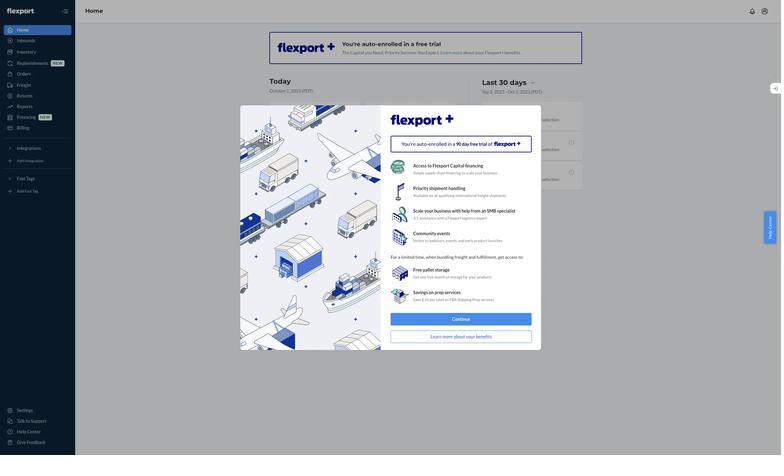 Task type: describe. For each thing, give the bounding box(es) containing it.
product
[[474, 238, 487, 243]]

savings
[[413, 290, 428, 295]]

of inside free pallet storage get one free month of storage for your products
[[446, 275, 450, 279]]

month
[[435, 275, 445, 279]]

business inside the access to flexport capital financing simple supply chain financing to scale your business
[[483, 171, 498, 175]]

your inside scale your business with help from an smb specialist 1:1 assistance with a flexport logistics expert
[[425, 208, 434, 214]]

1 vertical spatial to
[[462, 171, 465, 175]]

save
[[413, 297, 421, 302]]

logistics
[[463, 216, 476, 220]]

continue button
[[391, 313, 532, 325]]

learn more about your benefits button
[[391, 330, 532, 343]]

expert
[[477, 216, 487, 220]]

to inside community events invites to webinars, events, and early product launches
[[425, 238, 429, 243]]

time,
[[416, 254, 425, 259]]

webinars,
[[430, 238, 445, 243]]

fulfillment,
[[477, 254, 498, 259]]

flexport+ image
[[240, 105, 381, 350]]

0 vertical spatial storage
[[435, 267, 450, 272]]

on inside priority shipment handling available on all qualifying international freight shipments
[[429, 193, 434, 198]]

learn more about your benefits
[[431, 334, 492, 339]]

day
[[463, 141, 470, 147]]

and inside community events invites to webinars, events, and early product launches
[[459, 238, 465, 243]]

1 horizontal spatial financing
[[465, 163, 483, 168]]

get
[[498, 254, 505, 259]]

specialist
[[497, 208, 516, 214]]

to:
[[519, 254, 524, 259]]

priority shipment handling available on all qualifying international freight shipments
[[413, 186, 507, 198]]

per
[[430, 297, 436, 302]]

you're auto-enrolled in a 90 day free trial of
[[402, 141, 494, 147]]

for
[[391, 254, 397, 259]]

1 vertical spatial storage
[[450, 275, 463, 279]]

supply
[[425, 171, 436, 175]]

bundling
[[437, 254, 454, 259]]

all
[[434, 193, 438, 198]]

1 horizontal spatial services
[[481, 297, 495, 302]]

prep
[[435, 290, 444, 295]]

1 vertical spatial on
[[429, 290, 434, 295]]

pallet
[[423, 267, 434, 272]]

early
[[465, 238, 474, 243]]

savings on prep services save $.10 per label on fba shipping prep services
[[413, 290, 495, 302]]

free inside you're auto-enrolled in a 90 day free trial of
[[470, 141, 478, 147]]

flexport inside the access to flexport capital financing simple supply chain financing to scale your business
[[433, 163, 450, 168]]

your inside free pallet storage get one free month of storage for your products
[[469, 275, 477, 279]]

qualifying
[[439, 193, 455, 198]]

freight inside priority shipment handling available on all qualifying international freight shipments
[[478, 193, 489, 198]]

0 vertical spatial services
[[445, 290, 461, 295]]

access
[[505, 254, 518, 259]]

0 vertical spatial of
[[488, 141, 493, 147]]

more
[[443, 334, 453, 339]]

continue
[[452, 316, 471, 322]]

shipments
[[490, 193, 507, 198]]

business inside scale your business with help from an smb specialist 1:1 assistance with a flexport logistics expert
[[435, 208, 451, 214]]

flexport inside scale your business with help from an smb specialist 1:1 assistance with a flexport logistics expert
[[448, 216, 462, 220]]

available
[[413, 193, 429, 198]]

label
[[436, 297, 444, 302]]

assistance
[[420, 216, 436, 220]]

1 vertical spatial freight
[[455, 254, 468, 259]]

for
[[463, 275, 468, 279]]

invites
[[413, 238, 425, 243]]

one
[[420, 275, 426, 279]]

from
[[471, 208, 481, 214]]

help center button
[[765, 211, 777, 244]]

prep
[[473, 297, 480, 302]]

handling
[[449, 186, 466, 191]]



Task type: locate. For each thing, give the bounding box(es) containing it.
scale
[[466, 171, 474, 175]]

events,
[[446, 238, 458, 243]]

a right in
[[453, 141, 456, 147]]

auto-
[[417, 141, 429, 147]]

shipping
[[458, 297, 472, 302]]

free right day
[[470, 141, 478, 147]]

your right for
[[469, 275, 477, 279]]

your inside button
[[466, 334, 475, 339]]

to left scale on the right of the page
[[462, 171, 465, 175]]

1:1
[[413, 216, 419, 220]]

financing down capital
[[446, 171, 461, 175]]

1 horizontal spatial of
[[488, 141, 493, 147]]

scale
[[413, 208, 424, 214]]

your inside the access to flexport capital financing simple supply chain financing to scale your business
[[475, 171, 483, 175]]

products
[[477, 275, 492, 279]]

storage
[[435, 267, 450, 272], [450, 275, 463, 279]]

0 vertical spatial financing
[[465, 163, 483, 168]]

on up per
[[429, 290, 434, 295]]

help
[[462, 208, 470, 214]]

0 vertical spatial on
[[429, 193, 434, 198]]

1 horizontal spatial free
[[470, 141, 478, 147]]

90
[[457, 141, 462, 147]]

with
[[452, 208, 461, 214], [437, 216, 444, 220]]

your right scale on the right of the page
[[475, 171, 483, 175]]

0 vertical spatial to
[[428, 163, 432, 168]]

1 vertical spatial flexport
[[448, 216, 462, 220]]

0 horizontal spatial financing
[[446, 171, 461, 175]]

trial
[[479, 141, 487, 147]]

benefits
[[476, 334, 492, 339]]

1 horizontal spatial freight
[[478, 193, 489, 198]]

fba
[[450, 297, 457, 302]]

when
[[426, 254, 437, 259]]

smb
[[487, 208, 497, 214]]

and left "fulfillment,"
[[469, 254, 476, 259]]

freight left shipments
[[478, 193, 489, 198]]

enrolled
[[429, 141, 447, 147]]

events
[[437, 231, 450, 236]]

1 horizontal spatial with
[[452, 208, 461, 214]]

an
[[482, 208, 486, 214]]

1 vertical spatial financing
[[446, 171, 461, 175]]

freight right bundling
[[455, 254, 468, 259]]

your right about
[[466, 334, 475, 339]]

capital
[[450, 163, 465, 168]]

with left help
[[452, 208, 461, 214]]

free
[[413, 267, 422, 272]]

0 horizontal spatial a
[[398, 254, 401, 259]]

0 vertical spatial freight
[[478, 193, 489, 198]]

and left the early
[[459, 238, 465, 243]]

0 horizontal spatial business
[[435, 208, 451, 214]]

limited
[[401, 254, 415, 259]]

2 vertical spatial on
[[445, 297, 449, 302]]

$.10
[[422, 297, 429, 302]]

free inside free pallet storage get one free month of storage for your products
[[427, 275, 434, 279]]

center
[[768, 216, 774, 229]]

on left the all
[[429, 193, 434, 198]]

you're
[[402, 141, 416, 147]]

free
[[470, 141, 478, 147], [427, 275, 434, 279]]

1 horizontal spatial storage
[[450, 275, 463, 279]]

scale your business with help from an smb specialist 1:1 assistance with a flexport logistics expert
[[413, 208, 516, 220]]

services right prep
[[481, 297, 495, 302]]

0 horizontal spatial services
[[445, 290, 461, 295]]

priority
[[413, 186, 429, 191]]

0 vertical spatial a
[[453, 141, 456, 147]]

get
[[413, 275, 420, 279]]

financing up scale on the right of the page
[[465, 163, 483, 168]]

2 vertical spatial a
[[398, 254, 401, 259]]

business right scale on the right of the page
[[483, 171, 498, 175]]

flexport
[[433, 163, 450, 168], [448, 216, 462, 220]]

1 horizontal spatial and
[[469, 254, 476, 259]]

0 horizontal spatial with
[[437, 216, 444, 220]]

to
[[428, 163, 432, 168], [462, 171, 465, 175], [425, 238, 429, 243]]

1 vertical spatial business
[[435, 208, 451, 214]]

and
[[459, 238, 465, 243], [469, 254, 476, 259]]

flexport up chain
[[433, 163, 450, 168]]

free right one on the right bottom of the page
[[427, 275, 434, 279]]

2 horizontal spatial a
[[453, 141, 456, 147]]

0 vertical spatial flexport
[[433, 163, 450, 168]]

learn
[[431, 334, 442, 339]]

1 vertical spatial a
[[445, 216, 447, 220]]

chain
[[437, 171, 446, 175]]

1 vertical spatial of
[[446, 275, 450, 279]]

to down the community
[[425, 238, 429, 243]]

about
[[454, 334, 465, 339]]

0 vertical spatial business
[[483, 171, 498, 175]]

your
[[475, 171, 483, 175], [425, 208, 434, 214], [469, 275, 477, 279], [466, 334, 475, 339]]

0 vertical spatial and
[[459, 238, 465, 243]]

0 horizontal spatial freight
[[455, 254, 468, 259]]

0 horizontal spatial of
[[446, 275, 450, 279]]

community
[[413, 231, 437, 236]]

2 vertical spatial to
[[425, 238, 429, 243]]

1 horizontal spatial a
[[445, 216, 447, 220]]

business down qualifying
[[435, 208, 451, 214]]

0 horizontal spatial storage
[[435, 267, 450, 272]]

1 vertical spatial free
[[427, 275, 434, 279]]

services up fba
[[445, 290, 461, 295]]

for a limited time, when bundling freight and fulfillment, get access to:
[[391, 254, 524, 259]]

services
[[445, 290, 461, 295], [481, 297, 495, 302]]

financing
[[465, 163, 483, 168], [446, 171, 461, 175]]

flexport left the logistics
[[448, 216, 462, 220]]

free pallet storage get one free month of storage for your products
[[413, 267, 492, 279]]

business
[[483, 171, 498, 175], [435, 208, 451, 214]]

access
[[413, 163, 427, 168]]

your up assistance
[[425, 208, 434, 214]]

simple
[[413, 171, 425, 175]]

0 horizontal spatial and
[[459, 238, 465, 243]]

0 horizontal spatial free
[[427, 275, 434, 279]]

launches
[[488, 238, 503, 243]]

a
[[453, 141, 456, 147], [445, 216, 447, 220], [398, 254, 401, 259]]

storage up month
[[435, 267, 450, 272]]

access to flexport capital financing simple supply chain financing to scale your business
[[413, 163, 498, 175]]

community events invites to webinars, events, and early product launches
[[413, 231, 503, 243]]

0 vertical spatial free
[[470, 141, 478, 147]]

shipment
[[430, 186, 448, 191]]

on left fba
[[445, 297, 449, 302]]

1 vertical spatial services
[[481, 297, 495, 302]]

help
[[768, 230, 774, 239]]

of right trial
[[488, 141, 493, 147]]

freight
[[478, 193, 489, 198], [455, 254, 468, 259]]

with right assistance
[[437, 216, 444, 220]]

help center
[[768, 216, 774, 239]]

a right 'for'
[[398, 254, 401, 259]]

1 vertical spatial with
[[437, 216, 444, 220]]

a up events
[[445, 216, 447, 220]]

a inside scale your business with help from an smb specialist 1:1 assistance with a flexport logistics expert
[[445, 216, 447, 220]]

1 horizontal spatial business
[[483, 171, 498, 175]]

storage left for
[[450, 275, 463, 279]]

international
[[456, 193, 477, 198]]

of right month
[[446, 275, 450, 279]]

1 vertical spatial and
[[469, 254, 476, 259]]

to up supply
[[428, 163, 432, 168]]

in
[[448, 141, 452, 147]]

of
[[488, 141, 493, 147], [446, 275, 450, 279]]

0 vertical spatial with
[[452, 208, 461, 214]]

on
[[429, 193, 434, 198], [429, 290, 434, 295], [445, 297, 449, 302]]



Task type: vqa. For each thing, say whether or not it's contained in the screenshot.


